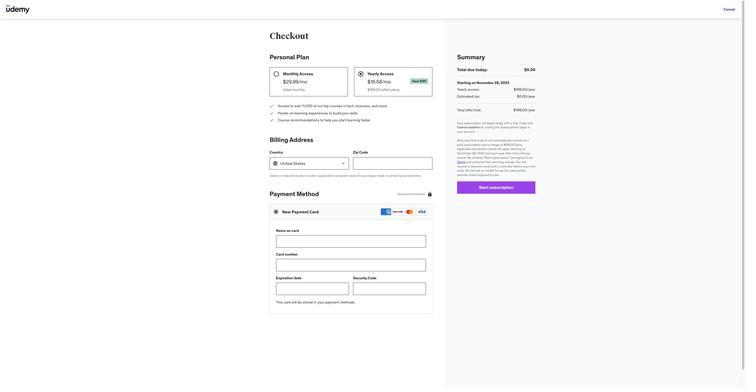 Task type: vqa. For each thing, say whether or not it's contained in the screenshot.
Blender Environment Artist: Create 3D Worlds Updated September 2023's ARTIST:
no



Task type: locate. For each thing, give the bounding box(es) containing it.
your inside and authorize this recurring charge. you will receive a welcome email with a reminder before your trial ends. no refunds or credits for partial subscription periods unless required by law.
[[524, 164, 530, 168]]

plan
[[296, 53, 309, 61]]

$16.58/mo
[[368, 79, 391, 85]]

$199.00 /year up $0.00 /year
[[514, 87, 536, 92]]

subscriptions
[[501, 125, 520, 129]]

$0.00 for $0.00
[[525, 67, 536, 72]]

payment inside new payment card dropdown button
[[292, 209, 309, 214]]

0 vertical spatial trial
[[472, 138, 477, 142]]

our left the top on the left of the page
[[318, 104, 323, 108]]

1 vertical spatial applicable
[[318, 174, 333, 177]]

0 vertical spatial code
[[359, 150, 368, 155]]

card
[[292, 228, 299, 233], [284, 300, 291, 305]]

faster
[[361, 118, 371, 122]]

card right this
[[284, 300, 291, 305]]

0 vertical spatial of
[[314, 104, 317, 108]]

1 vertical spatial code
[[368, 276, 377, 280]]

of
[[314, 104, 317, 108], [500, 143, 503, 147]]

applicable right collect at the left top
[[318, 174, 333, 177]]

0 horizontal spatial yearly
[[368, 71, 379, 76]]

2 vertical spatial you
[[511, 156, 516, 159]]

0 horizontal spatial for
[[358, 174, 361, 177]]

your
[[457, 121, 464, 125]]

and down it
[[482, 143, 487, 147]]

1 horizontal spatial after
[[506, 151, 512, 155]]

total left the due on the top right
[[457, 67, 467, 72]]

your right after
[[465, 138, 471, 142]]

access for monthly access $29.99/mo billed monthly
[[300, 71, 313, 76]]

certain
[[389, 174, 399, 177]]

after down apply
[[506, 151, 512, 155]]

1 vertical spatial card
[[284, 300, 291, 305]]

and
[[372, 104, 378, 108], [482, 143, 487, 147], [486, 151, 491, 155], [467, 160, 472, 164]]

starting on november 28, 2023
[[457, 80, 509, 85]]

tax:
[[475, 94, 480, 99]]

on right name
[[287, 228, 291, 233]]

you right help
[[332, 118, 338, 122]]

1 vertical spatial 28,
[[472, 151, 477, 155]]

1 vertical spatial trial
[[530, 164, 536, 168]]

subscription up anytime
[[464, 121, 481, 125]]

access inside the monthly access $29.99/mo billed monthly
[[300, 71, 313, 76]]

0 vertical spatial you
[[332, 118, 338, 122]]

expiration date
[[276, 276, 302, 280]]

welcome
[[470, 164, 483, 168]]

0 vertical spatial 2023
[[501, 80, 509, 85]]

it
[[486, 138, 488, 142]]

0 vertical spatial our
[[318, 104, 323, 108]]

after inside after your trial ends, it will automatically convert to a paid subscription and a charge of $199.00 (plus applicable transaction taxes) will apply starting on november 28, 2023 and each year after that until you cancel. by clicking "start subscription" you agree to our terms
[[506, 151, 512, 155]]

a left free at the top right
[[511, 121, 512, 125]]

1 horizontal spatial learning
[[347, 118, 360, 122]]

billing
[[270, 136, 288, 144]]

/year for $199.00
[[527, 108, 536, 112]]

Zip Code text field
[[353, 157, 433, 170]]

on inside after your trial ends, it will automatically convert to a paid subscription and a charge of $199.00 (plus applicable transaction taxes) will apply starting on november 28, 2023 and each year after that until you cancel. by clicking "start subscription" you agree to our terms
[[522, 147, 526, 151]]

payment down is
[[270, 190, 295, 198]]

access
[[300, 71, 313, 76], [380, 71, 394, 76], [278, 104, 290, 108]]

will right it
[[488, 138, 493, 142]]

on up until
[[522, 147, 526, 151]]

1 vertical spatial /year
[[527, 94, 536, 99]]

1 horizontal spatial 2023
[[501, 80, 509, 85]]

$199.00 /year up the day
[[514, 108, 536, 112]]

applicable down paid
[[457, 147, 472, 151]]

help
[[325, 118, 331, 122]]

0 horizontal spatial after
[[466, 108, 474, 112]]

required right is
[[283, 174, 295, 177]]

0 horizontal spatial cancel
[[457, 125, 467, 129]]

1 horizontal spatial billed
[[381, 87, 390, 92]]

0 vertical spatial november
[[477, 80, 494, 85]]

0 vertical spatial 28,
[[495, 80, 500, 85]]

$199.00 up apply
[[504, 143, 515, 147]]

1 xsmall image from the top
[[270, 104, 274, 109]]

you down that
[[511, 156, 516, 159]]

courses
[[330, 104, 343, 108]]

1 horizontal spatial yearly
[[457, 87, 467, 92]]

1 horizontal spatial card
[[310, 209, 319, 214]]

clicking
[[472, 156, 483, 159]]

1 vertical spatial $199.00 /year
[[514, 108, 536, 112]]

subscription inside your subscription will begin today with a free 7-day trial. cancel anytime
[[464, 121, 481, 125]]

this
[[486, 160, 491, 164]]

Name on card text field
[[276, 235, 426, 248]]

billed down $29.99/mo
[[283, 87, 292, 92]]

a right convert
[[528, 138, 529, 142]]

course
[[278, 118, 290, 122]]

learning down skills
[[347, 118, 360, 122]]

your inside by visiting the subscriptions page in your account.
[[457, 130, 463, 134]]

28,
[[495, 80, 500, 85], [472, 151, 477, 155]]

to left over
[[290, 104, 294, 108]]

for up law.
[[495, 169, 499, 172]]

total after trial:
[[457, 108, 481, 112]]

1 horizontal spatial our
[[529, 156, 533, 159]]

1 vertical spatial you
[[526, 151, 531, 155]]

in down trial.
[[528, 125, 531, 129]]

learning down over
[[295, 111, 308, 115]]

subscription down law.
[[490, 185, 514, 190]]

on up recommendations at left
[[290, 111, 294, 115]]

will inside and authorize this recurring charge. you will receive a welcome email with a reminder before your trial ends. no refunds or credits for partial subscription periods unless required by law.
[[522, 160, 526, 164]]

1 vertical spatial of
[[500, 143, 503, 147]]

no
[[466, 169, 470, 172]]

1 horizontal spatial for
[[495, 169, 499, 172]]

a down recurring
[[498, 164, 500, 168]]

reminder
[[501, 164, 513, 168]]

billed left 'yearly'
[[381, 87, 390, 92]]

0 vertical spatial transaction
[[472, 147, 488, 151]]

build
[[333, 111, 341, 115]]

code for zip code
[[359, 150, 368, 155]]

total up your
[[457, 108, 465, 112]]

xsmall image for access
[[270, 104, 274, 109]]

$199.00 /year for yearly access:
[[514, 87, 536, 92]]

trial left the ends,
[[472, 138, 477, 142]]

hands-on learning experiences to build your skills
[[278, 111, 358, 115]]

business,
[[356, 104, 371, 108]]

/year for $0.00
[[527, 94, 536, 99]]

access up hands-
[[278, 104, 290, 108]]

with up subscriptions
[[504, 121, 510, 125]]

checkout
[[270, 31, 309, 41]]

subscription inside after your trial ends, it will automatically convert to a paid subscription and a charge of $199.00 (plus applicable transaction taxes) will apply starting on november 28, 2023 and each year after that until you cancel. by clicking "start subscription" you agree to our terms
[[464, 143, 481, 147]]

for right taxes
[[358, 174, 361, 177]]

after your trial ends, it will automatically convert to a paid subscription and a charge of $199.00 (plus applicable transaction taxes) will apply starting on november 28, 2023 and each year after that until you cancel. by clicking "start subscription" you agree to our terms
[[457, 138, 533, 164]]

in right stored
[[314, 300, 317, 305]]

yearly up $16.58/mo
[[368, 71, 379, 76]]

yearly access
[[368, 71, 394, 76]]

your for by visiting the subscriptions page in your account.
[[457, 130, 463, 134]]

ends.
[[457, 169, 465, 172]]

by left visiting
[[481, 125, 484, 129]]

0 horizontal spatial transaction
[[333, 174, 349, 177]]

due
[[468, 67, 475, 72]]

code right zip
[[359, 150, 368, 155]]

0 vertical spatial applicable
[[457, 147, 472, 151]]

2023 inside after your trial ends, it will automatically convert to a paid subscription and a charge of $199.00 (plus applicable transaction taxes) will apply starting on november 28, 2023 and each year after that until you cancel. by clicking "start subscription" you agree to our terms
[[478, 151, 485, 155]]

1 horizontal spatial access
[[300, 71, 313, 76]]

you right until
[[526, 151, 531, 155]]

on for learning
[[290, 111, 294, 115]]

in inside by visiting the subscriptions page in your account.
[[528, 125, 531, 129]]

0 horizontal spatial you
[[332, 118, 338, 122]]

trial inside and authorize this recurring charge. you will receive a welcome email with a reminder before your trial ends. no refunds or credits for partial subscription periods unless required by law.
[[530, 164, 536, 168]]

your
[[342, 111, 349, 115], [457, 130, 463, 134], [465, 138, 471, 142], [524, 164, 530, 168], [318, 300, 325, 305]]

of down automatically
[[500, 143, 503, 147]]

more
[[379, 104, 387, 108]]

monthly
[[283, 71, 299, 76]]

0 horizontal spatial card
[[276, 252, 284, 257]]

required down or
[[478, 173, 490, 177]]

name
[[276, 228, 286, 233]]

subscription down before on the top
[[509, 169, 526, 172]]

access up $16.58/mo
[[380, 71, 394, 76]]

0 vertical spatial with
[[504, 121, 510, 125]]

convert
[[513, 138, 523, 142]]

to left build
[[329, 111, 332, 115]]

receive
[[457, 164, 467, 168]]

0 vertical spatial for
[[495, 169, 499, 172]]

udemy image
[[6, 5, 30, 14]]

required
[[478, 173, 490, 177], [283, 174, 295, 177]]

1 vertical spatial xsmall image
[[270, 111, 274, 116]]

1 total from the top
[[457, 67, 467, 72]]

1 horizontal spatial applicable
[[457, 147, 472, 151]]

will down "agree"
[[522, 160, 526, 164]]

our right "agree"
[[529, 156, 533, 159]]

1 vertical spatial november
[[457, 151, 472, 155]]

discover image
[[393, 208, 404, 216]]

amex image
[[381, 208, 392, 216]]

visa image
[[416, 208, 427, 216]]

account.
[[464, 130, 476, 134]]

0 horizontal spatial billed
[[283, 87, 292, 92]]

your left payment
[[318, 300, 325, 305]]

$199.00 /year for total after trial:
[[514, 108, 536, 112]]

stored
[[303, 300, 313, 305]]

payment right 'new'
[[292, 209, 309, 214]]

a up the no
[[468, 164, 470, 168]]

by down credits
[[490, 173, 494, 177]]

1 horizontal spatial with
[[504, 121, 510, 125]]

for
[[495, 169, 499, 172], [358, 174, 361, 177]]

1 horizontal spatial of
[[500, 143, 503, 147]]

0 vertical spatial $0.00
[[525, 67, 536, 72]]

learning
[[295, 111, 308, 115], [347, 118, 360, 122]]

0 horizontal spatial trial
[[472, 138, 477, 142]]

will left begin
[[482, 121, 487, 125]]

1 horizontal spatial required
[[478, 173, 490, 177]]

2 vertical spatial /year
[[527, 108, 536, 112]]

november up access:
[[477, 80, 494, 85]]

and left the more
[[372, 104, 378, 108]]

estimated tax:
[[457, 94, 480, 99]]

28, inside after your trial ends, it will automatically convert to a paid subscription and a charge of $199.00 (plus applicable transaction taxes) will apply starting on november 28, 2023 and each year after that until you cancel. by clicking "start subscription" you agree to our terms
[[472, 151, 477, 155]]

0 horizontal spatial learning
[[295, 111, 308, 115]]

1 horizontal spatial november
[[477, 80, 494, 85]]

new payment card button
[[274, 208, 428, 216]]

2 horizontal spatial by
[[490, 173, 494, 177]]

on for november
[[472, 80, 476, 85]]

2 horizontal spatial access
[[380, 71, 394, 76]]

after left trial:
[[466, 108, 474, 112]]

of up hands-on learning experiences to build your skills
[[314, 104, 317, 108]]

subscription down the ends,
[[464, 143, 481, 147]]

secured
[[398, 192, 409, 196]]

email
[[484, 164, 491, 168]]

0 vertical spatial card
[[310, 209, 319, 214]]

1 horizontal spatial trial
[[530, 164, 536, 168]]

/year
[[527, 87, 536, 92], [527, 94, 536, 99], [527, 108, 536, 112]]

1 horizontal spatial by
[[481, 125, 484, 129]]

$0.00 for $0.00 /year
[[517, 94, 527, 99]]

agree
[[517, 156, 525, 159]]

1 vertical spatial 2023
[[478, 151, 485, 155]]

your right before on the top
[[524, 164, 530, 168]]

2 xsmall image from the top
[[270, 111, 274, 116]]

$199.00 up $0.00 /year
[[514, 87, 527, 92]]

by left law
[[296, 174, 299, 177]]

transaction left taxes
[[333, 174, 349, 177]]

on up access:
[[472, 80, 476, 85]]

1 vertical spatial $0.00
[[517, 94, 527, 99]]

november up cancel.
[[457, 151, 472, 155]]

1 vertical spatial payment
[[292, 209, 309, 214]]

with down recurring
[[492, 164, 498, 168]]

$29.99/mo
[[283, 79, 307, 85]]

trial right before on the top
[[530, 164, 536, 168]]

start subscription button
[[457, 181, 536, 194]]

visiting
[[485, 125, 495, 129]]

card left number at left
[[276, 252, 284, 257]]

access:
[[468, 87, 480, 92]]

today:
[[476, 67, 488, 72]]

yearly down starting on the top of page
[[457, 87, 467, 92]]

access up $29.99/mo
[[300, 71, 313, 76]]

2 /year from the top
[[527, 94, 536, 99]]

tax
[[399, 174, 403, 177]]

your down your
[[457, 130, 463, 134]]

0 horizontal spatial 28,
[[472, 151, 477, 155]]

1 vertical spatial with
[[492, 164, 498, 168]]

1 horizontal spatial transaction
[[472, 147, 488, 151]]

1 vertical spatial after
[[506, 151, 512, 155]]

charge.
[[505, 160, 515, 164]]

2 total from the top
[[457, 108, 465, 112]]

0 horizontal spatial applicable
[[318, 174, 333, 177]]

1 vertical spatial our
[[529, 156, 533, 159]]

0 vertical spatial xsmall image
[[270, 104, 274, 109]]

0 vertical spatial yearly
[[368, 71, 379, 76]]

by inside and authorize this recurring charge. you will receive a welcome email with a reminder before your trial ends. no refunds or credits for partial subscription periods unless required by law.
[[490, 173, 494, 177]]

a up taxes)
[[488, 143, 489, 147]]

each
[[492, 151, 498, 155]]

0 horizontal spatial 2023
[[478, 151, 485, 155]]

billed
[[283, 87, 292, 92], [381, 87, 390, 92]]

terms link
[[457, 160, 466, 164]]

1 /year from the top
[[527, 87, 536, 92]]

your up the start
[[342, 111, 349, 115]]

1 vertical spatial cancel
[[457, 125, 467, 129]]

0 horizontal spatial with
[[492, 164, 498, 168]]

card down method
[[310, 209, 319, 214]]

1 vertical spatial yearly
[[457, 87, 467, 92]]

code right 'security'
[[368, 276, 377, 280]]

a inside your subscription will begin today with a free 7-day trial. cancel anytime
[[511, 121, 512, 125]]

1 vertical spatial total
[[457, 108, 465, 112]]

and down the by
[[467, 160, 472, 164]]

0 vertical spatial cancel
[[724, 7, 735, 11]]

transaction down the ends,
[[472, 147, 488, 151]]

xsmall image
[[270, 104, 274, 109], [270, 111, 274, 116]]

by
[[481, 125, 484, 129], [490, 173, 494, 177], [296, 174, 299, 177]]

required inside and authorize this recurring charge. you will receive a welcome email with a reminder before your trial ends. no refunds or credits for partial subscription periods unless required by law.
[[478, 173, 490, 177]]

0 vertical spatial /year
[[527, 87, 536, 92]]

card right name
[[292, 228, 299, 233]]

0 vertical spatial $199.00 /year
[[514, 87, 536, 92]]

1 horizontal spatial card
[[292, 228, 299, 233]]

0 horizontal spatial card
[[284, 300, 291, 305]]

yearly
[[368, 71, 379, 76], [457, 87, 467, 92]]

subscription inside and authorize this recurring charge. you will receive a welcome email with a reminder before your trial ends. no refunds or credits for partial subscription periods unless required by law.
[[509, 169, 526, 172]]

1 billed from the left
[[283, 87, 292, 92]]

0 horizontal spatial of
[[314, 104, 317, 108]]

with
[[504, 121, 510, 125], [492, 164, 498, 168]]

1 horizontal spatial cancel
[[724, 7, 735, 11]]

unless
[[468, 173, 477, 177]]

0 horizontal spatial november
[[457, 151, 472, 155]]

will
[[482, 121, 487, 125], [488, 138, 493, 142], [497, 147, 502, 151], [522, 160, 526, 164], [292, 300, 297, 305]]

and inside and authorize this recurring charge. you will receive a welcome email with a reminder before your trial ends. no refunds or credits for partial subscription periods unless required by law.
[[467, 160, 472, 164]]

yearly access:
[[457, 87, 480, 92]]

0 vertical spatial after
[[466, 108, 474, 112]]

3 /year from the top
[[527, 108, 536, 112]]

starting
[[511, 147, 522, 151]]

cancel inside your subscription will begin today with a free 7-day trial. cancel anytime
[[457, 125, 467, 129]]

payment
[[326, 300, 340, 305]]

0 vertical spatial total
[[457, 67, 467, 72]]

to left help
[[320, 118, 324, 122]]

will inside your subscription will begin today with a free 7-day trial. cancel anytime
[[482, 121, 487, 125]]

total due today:
[[457, 67, 488, 72]]



Task type: describe. For each thing, give the bounding box(es) containing it.
new payment card
[[282, 209, 319, 214]]

zip code
[[353, 150, 368, 155]]

credits
[[485, 169, 495, 172]]

xsmall image for hands-
[[270, 111, 274, 116]]

starting
[[457, 80, 471, 85]]

in right made
[[386, 174, 388, 177]]

your subscription will begin today with a free 7-day trial. cancel anytime
[[457, 121, 534, 129]]

udemy is required by law to collect applicable transaction taxes for purchases made in certain tax jurisdictions.
[[270, 174, 422, 177]]

collect
[[308, 174, 318, 177]]

monthly
[[292, 87, 305, 92]]

access for yearly access
[[380, 71, 394, 76]]

0 horizontal spatial access
[[278, 104, 290, 108]]

methods.
[[340, 300, 355, 305]]

experiences
[[309, 111, 328, 115]]

anytime
[[468, 125, 480, 129]]

trial.
[[528, 121, 534, 125]]

ends,
[[478, 138, 485, 142]]

1 horizontal spatial 28,
[[495, 80, 500, 85]]

before
[[514, 164, 523, 168]]

charge
[[490, 143, 500, 147]]

partial
[[500, 169, 509, 172]]

skills
[[350, 111, 358, 115]]

in left tech, in the left of the page
[[343, 104, 346, 108]]

$199.00 up 7-
[[514, 108, 527, 112]]

law.
[[494, 173, 500, 177]]

personal
[[270, 53, 295, 61]]

yearly
[[391, 87, 400, 92]]

to right law
[[305, 174, 308, 177]]

be
[[298, 300, 302, 305]]

periods
[[457, 173, 468, 177]]

payment method
[[270, 190, 319, 198]]

estimated
[[457, 94, 474, 99]]

your inside after your trial ends, it will automatically convert to a paid subscription and a charge of $199.00 (plus applicable transaction taxes) will apply starting on november 28, 2023 and each year after that until you cancel. by clicking "start subscription" you agree to our terms
[[465, 138, 471, 142]]

0 vertical spatial payment
[[270, 190, 295, 198]]

personal plan
[[270, 53, 309, 61]]

on for card
[[287, 228, 291, 233]]

year
[[499, 151, 505, 155]]

for inside and authorize this recurring charge. you will receive a welcome email with a reminder before your trial ends. no refunds or credits for partial subscription periods unless required by law.
[[495, 169, 499, 172]]

card inside dropdown button
[[310, 209, 319, 214]]

start subscription
[[479, 185, 514, 190]]

made
[[377, 174, 385, 177]]

applicable inside after your trial ends, it will automatically convert to a paid subscription and a charge of $199.00 (plus applicable transaction taxes) will apply starting on november 28, 2023 and each year after that until you cancel. by clicking "start subscription" you agree to our terms
[[457, 147, 472, 151]]

begin
[[487, 121, 495, 125]]

country
[[270, 150, 283, 155]]

november inside after your trial ends, it will automatically convert to a paid subscription and a charge of $199.00 (plus applicable transaction taxes) will apply starting on november 28, 2023 and each year after that until you cancel. by clicking "start subscription" you agree to our terms
[[457, 151, 472, 155]]

1 vertical spatial card
[[276, 252, 284, 257]]

start
[[479, 185, 489, 190]]

security code
[[353, 276, 377, 280]]

trial inside after your trial ends, it will automatically convert to a paid subscription and a charge of $199.00 (plus applicable transaction taxes) will apply starting on november 28, 2023 and each year after that until you cancel. by clicking "start subscription" you agree to our terms
[[472, 138, 477, 142]]

udemy
[[270, 174, 279, 177]]

2 horizontal spatial you
[[526, 151, 531, 155]]

(plus
[[516, 143, 523, 147]]

transaction inside after your trial ends, it will automatically convert to a paid subscription and a charge of $199.00 (plus applicable transaction taxes) will apply starting on november 28, 2023 and each year after that until you cancel. by clicking "start subscription" you agree to our terms
[[472, 147, 488, 151]]

$161
[[420, 79, 426, 83]]

0 vertical spatial learning
[[295, 111, 308, 115]]

1 vertical spatial for
[[358, 174, 361, 177]]

1 vertical spatial learning
[[347, 118, 360, 122]]

trial:
[[474, 108, 481, 112]]

automatically
[[494, 138, 512, 142]]

2 billed from the left
[[381, 87, 390, 92]]

1 vertical spatial transaction
[[333, 174, 349, 177]]

law
[[300, 174, 304, 177]]

method
[[297, 190, 319, 198]]

total for total due today:
[[457, 67, 467, 72]]

with inside your subscription will begin today with a free 7-day trial. cancel anytime
[[504, 121, 510, 125]]

$199.00 inside after your trial ends, it will automatically convert to a paid subscription and a charge of $199.00 (plus applicable transaction taxes) will apply starting on november 28, 2023 and each year after that until you cancel. by clicking "start subscription" you agree to our terms
[[504, 143, 515, 147]]

day
[[522, 121, 527, 125]]

number
[[285, 252, 298, 257]]

"start
[[484, 156, 492, 159]]

page
[[520, 125, 527, 129]]

terms
[[457, 160, 466, 164]]

connection
[[410, 192, 425, 196]]

total for total after trial:
[[457, 108, 465, 112]]

cancel button
[[724, 4, 735, 14]]

zip
[[353, 150, 359, 155]]

by inside by visiting the subscriptions page in your account.
[[481, 125, 484, 129]]

tech,
[[347, 104, 355, 108]]

secured connection
[[398, 192, 425, 196]]

course recommendations to help you start learning faster
[[278, 118, 371, 122]]

recurring
[[492, 160, 504, 164]]

code for security code
[[368, 276, 377, 280]]

over
[[294, 104, 301, 108]]

yearly for yearly access
[[368, 71, 379, 76]]

your for hands-on learning experiences to build your skills
[[342, 111, 349, 115]]

billing address
[[270, 136, 313, 144]]

today
[[496, 121, 503, 125]]

our inside after your trial ends, it will automatically convert to a paid subscription and a charge of $199.00 (plus applicable transaction taxes) will apply starting on november 28, 2023 and each year after that until you cancel. by clicking "start subscription" you agree to our terms
[[529, 156, 533, 159]]

and authorize this recurring charge. you will receive a welcome email with a reminder before your trial ends. no refunds or credits for partial subscription periods unless required by law.
[[457, 160, 536, 177]]

0 vertical spatial card
[[292, 228, 299, 233]]

will up year
[[497, 147, 502, 151]]

subscription inside button
[[490, 185, 514, 190]]

hands-
[[278, 111, 290, 115]]

7-
[[519, 121, 522, 125]]

to right "agree"
[[525, 156, 528, 159]]

free
[[513, 121, 519, 125]]

with inside and authorize this recurring charge. you will receive a welcome email with a reminder before your trial ends. no refunds or credits for partial subscription periods unless required by law.
[[492, 164, 498, 168]]

mastercard image
[[405, 208, 415, 216]]

and up "start
[[486, 151, 491, 155]]

save $161
[[412, 79, 426, 83]]

that
[[513, 151, 518, 155]]

0 horizontal spatial our
[[318, 104, 323, 108]]

purchases
[[362, 174, 376, 177]]

or
[[482, 169, 484, 172]]

yearly for yearly access:
[[457, 87, 467, 92]]

expiration
[[276, 276, 293, 280]]

to right convert
[[524, 138, 527, 142]]

apply
[[503, 147, 510, 151]]

$199.00 down $16.58/mo
[[368, 87, 381, 92]]

taxes)
[[488, 147, 497, 151]]

of inside after your trial ends, it will automatically convert to a paid subscription and a charge of $199.00 (plus applicable transaction taxes) will apply starting on november 28, 2023 and each year after that until you cancel. by clicking "start subscription" you agree to our terms
[[500, 143, 503, 147]]

date
[[294, 276, 302, 280]]

recommendations
[[290, 118, 320, 122]]

0 horizontal spatial required
[[283, 174, 295, 177]]

will left be
[[292, 300, 297, 305]]

this
[[276, 300, 283, 305]]

billed inside the monthly access $29.99/mo billed monthly
[[283, 87, 292, 92]]

summary
[[457, 53, 485, 61]]

xsmall image
[[270, 118, 274, 123]]

monthly access $29.99/mo billed monthly
[[283, 71, 313, 92]]

refunds
[[470, 169, 481, 172]]

1 horizontal spatial you
[[511, 156, 516, 159]]

your for this card will be stored in your payment methods.
[[318, 300, 325, 305]]

top
[[324, 104, 329, 108]]

authorize
[[472, 160, 485, 164]]

small image
[[427, 191, 433, 197]]

you
[[516, 160, 521, 164]]

$0.00 /year
[[517, 94, 536, 99]]

0 horizontal spatial by
[[296, 174, 299, 177]]



